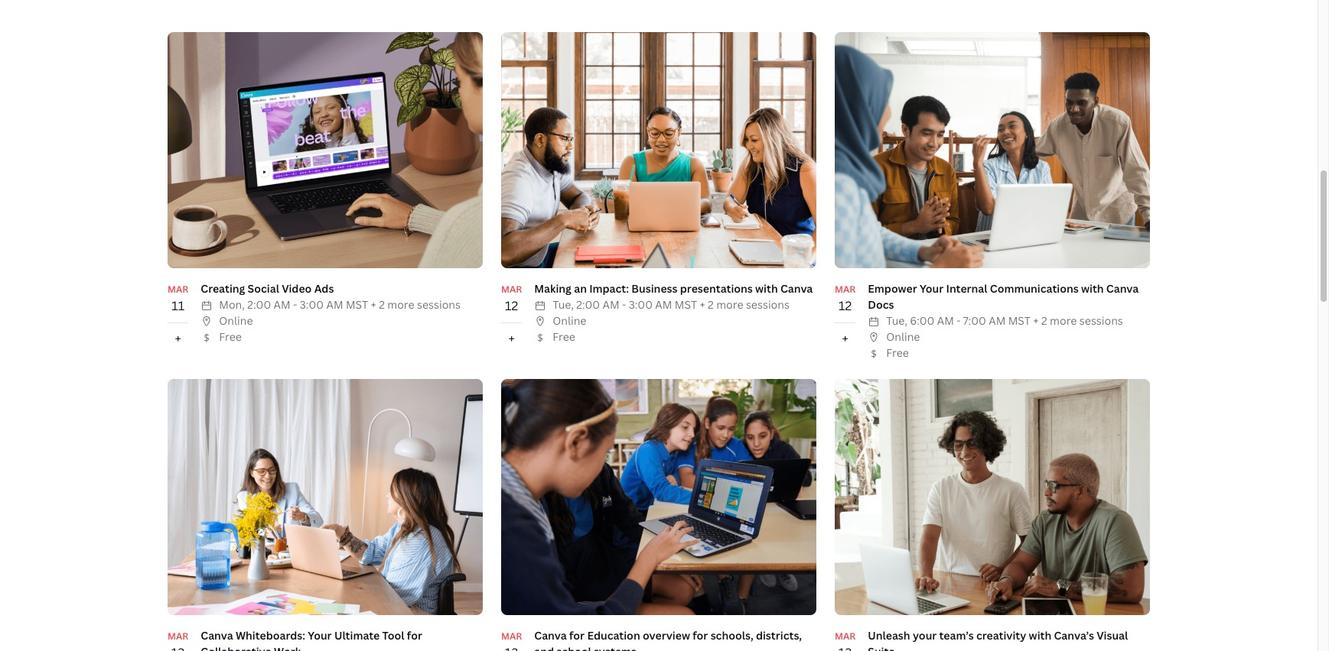 Task type: describe. For each thing, give the bounding box(es) containing it.
mon, 2:00 am - 3:00 am mst + 2 more sessions
[[219, 298, 461, 312]]

whiteboards:
[[236, 629, 305, 643]]

mar 12 for empower
[[835, 283, 856, 315]]

mst for tue, 2:00 am - 3:00 am mst
[[675, 298, 697, 312]]

more for tue, 2:00 am - 3:00 am mst
[[716, 298, 743, 312]]

2:00 for 12
[[576, 298, 600, 312]]

empower your internal communications with canva docs
[[868, 282, 1139, 312]]

impact:
[[589, 282, 629, 296]]

3 for from the left
[[693, 629, 708, 643]]

2 for tue, 6:00 am - 7:00 am mst
[[1041, 314, 1047, 328]]

canva whiteboards: your ultimate tool for collaborative work
[[201, 629, 422, 652]]

2 for tue, 2:00 am - 3:00 am mst
[[708, 298, 714, 312]]

empower your internal communications with canva docs link
[[868, 282, 1139, 312]]

am down impact:
[[603, 298, 619, 312]]

systems
[[594, 645, 636, 652]]

business
[[631, 282, 678, 296]]

2:00 for 11
[[247, 298, 271, 312]]

sessions for tue, 2:00 am - 3:00 am mst + 2 more sessions
[[746, 298, 790, 312]]

tue, 6:00 am - 7:00 am mst + 2 more sessions
[[886, 314, 1123, 328]]

making an impact: business presentations with canva link
[[534, 282, 813, 296]]

unleash
[[868, 629, 910, 643]]

- for internal
[[957, 314, 961, 328]]

your inside empower your internal communications with canva docs
[[920, 282, 944, 296]]

- for impact:
[[622, 298, 626, 312]]

presentations
[[680, 282, 753, 296]]

districts,
[[756, 629, 802, 643]]

social
[[248, 282, 279, 296]]

tue, 2:00 am - 3:00 am mst + 2 more sessions
[[553, 298, 790, 312]]

making an impact: business presentations with canva
[[534, 282, 813, 296]]

overview
[[643, 629, 690, 643]]

and
[[534, 645, 554, 652]]

video
[[282, 282, 312, 296]]

team's
[[939, 629, 974, 643]]

schools,
[[711, 629, 753, 643]]

with for visual
[[1029, 629, 1051, 643]]

suite
[[868, 645, 895, 652]]

more for mon, 2:00 am - 3:00 am mst
[[387, 298, 414, 312]]

0 horizontal spatial with
[[755, 282, 778, 296]]

am down ads
[[326, 298, 343, 312]]

docs
[[868, 298, 894, 312]]

online for mon, 2:00 am - 3:00 am mst + 2 more sessions
[[219, 314, 253, 328]]

2 for mon, 2:00 am - 3:00 am mst
[[379, 298, 385, 312]]

free for mon, 2:00 am - 3:00 am mst
[[219, 330, 242, 344]]



Task type: locate. For each thing, give the bounding box(es) containing it.
0 horizontal spatial your
[[308, 629, 332, 643]]

3:00 for 12
[[629, 298, 653, 312]]

1 horizontal spatial sessions
[[746, 298, 790, 312]]

your left ultimate
[[308, 629, 332, 643]]

online for tue, 6:00 am - 7:00 am mst + 2 more sessions
[[886, 330, 920, 344]]

tue, down docs
[[886, 314, 907, 328]]

free
[[219, 330, 242, 344], [553, 330, 575, 344], [886, 346, 909, 360]]

sessions for mon, 2:00 am - 3:00 am mst + 2 more sessions
[[417, 298, 461, 312]]

more for tue, 6:00 am - 7:00 am mst
[[1050, 314, 1077, 328]]

communications
[[990, 282, 1079, 296]]

2:00
[[247, 298, 271, 312], [576, 298, 600, 312]]

2 horizontal spatial 2
[[1041, 314, 1047, 328]]

2 horizontal spatial free
[[886, 346, 909, 360]]

2 horizontal spatial with
[[1081, 282, 1104, 296]]

1 horizontal spatial for
[[569, 629, 585, 643]]

2 horizontal spatial for
[[693, 629, 708, 643]]

2 horizontal spatial sessions
[[1079, 314, 1123, 328]]

creating social video ads
[[201, 282, 334, 296]]

for left schools,
[[693, 629, 708, 643]]

1 horizontal spatial 2:00
[[576, 298, 600, 312]]

1 for from the left
[[407, 629, 422, 643]]

sessions
[[417, 298, 461, 312], [746, 298, 790, 312], [1079, 314, 1123, 328]]

0 horizontal spatial mst
[[346, 298, 368, 312]]

your up the 6:00
[[920, 282, 944, 296]]

education
[[587, 629, 640, 643]]

3:00 down ads
[[300, 298, 324, 312]]

1 horizontal spatial tue,
[[886, 314, 907, 328]]

- for video
[[293, 298, 297, 312]]

1 mar 12 from the left
[[501, 283, 522, 315]]

1 3:00 from the left
[[300, 298, 324, 312]]

empower
[[868, 282, 917, 296]]

11
[[172, 298, 184, 315]]

tue, for tue, 6:00 am - 7:00 am mst + 2 more sessions
[[886, 314, 907, 328]]

6:00
[[910, 314, 934, 328]]

7:00
[[963, 314, 986, 328]]

0 horizontal spatial online
[[219, 314, 253, 328]]

2 mar 12 from the left
[[835, 283, 856, 315]]

2
[[379, 298, 385, 312], [708, 298, 714, 312], [1041, 314, 1047, 328]]

2 2:00 from the left
[[576, 298, 600, 312]]

1 2:00 from the left
[[247, 298, 271, 312]]

0 horizontal spatial tue,
[[553, 298, 574, 312]]

1 horizontal spatial with
[[1029, 629, 1051, 643]]

2 for from the left
[[569, 629, 585, 643]]

1 horizontal spatial online
[[553, 314, 586, 328]]

12 for making an impact: business presentations with canva
[[505, 298, 518, 315]]

2 horizontal spatial -
[[957, 314, 961, 328]]

more
[[387, 298, 414, 312], [716, 298, 743, 312], [1050, 314, 1077, 328]]

work
[[274, 645, 301, 652]]

canva inside canva whiteboards: your ultimate tool for collaborative work
[[201, 629, 233, 643]]

school
[[557, 645, 591, 652]]

creativity
[[976, 629, 1026, 643]]

0 horizontal spatial for
[[407, 629, 422, 643]]

mst
[[346, 298, 368, 312], [675, 298, 697, 312], [1008, 314, 1031, 328]]

1 horizontal spatial free
[[553, 330, 575, 344]]

1 horizontal spatial 12
[[839, 298, 852, 315]]

canva for education overview for schools, districts, and school systems link
[[534, 629, 802, 652]]

am down the business in the top of the page
[[655, 298, 672, 312]]

- left 7:00
[[957, 314, 961, 328]]

canva inside canva for education overview for schools, districts, and school systems
[[534, 629, 567, 643]]

free down mon,
[[219, 330, 242, 344]]

mar 12 for making
[[501, 283, 522, 315]]

with right communications
[[1081, 282, 1104, 296]]

free down docs
[[886, 346, 909, 360]]

0 horizontal spatial -
[[293, 298, 297, 312]]

creating
[[201, 282, 245, 296]]

your
[[920, 282, 944, 296], [308, 629, 332, 643]]

2 horizontal spatial more
[[1050, 314, 1077, 328]]

canva inside empower your internal communications with canva docs
[[1106, 282, 1139, 296]]

free for tue, 2:00 am - 3:00 am mst
[[553, 330, 575, 344]]

unleash your team's creativity with canva's visual suite
[[868, 629, 1128, 652]]

making
[[534, 282, 571, 296]]

1 horizontal spatial mar 12
[[835, 283, 856, 315]]

online down the 6:00
[[886, 330, 920, 344]]

1 vertical spatial tue,
[[886, 314, 907, 328]]

canva for education overview for schools, districts, and school systems
[[534, 629, 802, 652]]

+
[[371, 298, 376, 312], [700, 298, 705, 312], [1033, 314, 1039, 328], [175, 330, 181, 347], [508, 330, 515, 347], [842, 330, 848, 347]]

1 horizontal spatial mst
[[675, 298, 697, 312]]

am right the 6:00
[[937, 314, 954, 328]]

your inside canva whiteboards: your ultimate tool for collaborative work
[[308, 629, 332, 643]]

2 horizontal spatial mst
[[1008, 314, 1031, 328]]

3:00
[[300, 298, 324, 312], [629, 298, 653, 312]]

mar 12 left making
[[501, 283, 522, 315]]

-
[[293, 298, 297, 312], [622, 298, 626, 312], [957, 314, 961, 328]]

1 vertical spatial your
[[308, 629, 332, 643]]

0 horizontal spatial 2
[[379, 298, 385, 312]]

canva's
[[1054, 629, 1094, 643]]

2:00 down an
[[576, 298, 600, 312]]

0 vertical spatial tue,
[[553, 298, 574, 312]]

0 horizontal spatial mar 12
[[501, 283, 522, 315]]

creating social video ads link
[[201, 282, 334, 296]]

mar 12 left docs
[[835, 283, 856, 315]]

2 horizontal spatial online
[[886, 330, 920, 344]]

1 horizontal spatial 3:00
[[629, 298, 653, 312]]

with
[[755, 282, 778, 296], [1081, 282, 1104, 296], [1029, 629, 1051, 643]]

2 12 from the left
[[839, 298, 852, 315]]

your
[[913, 629, 937, 643]]

tue,
[[553, 298, 574, 312], [886, 314, 907, 328]]

an
[[574, 282, 587, 296]]

internal
[[946, 282, 987, 296]]

1 horizontal spatial 2
[[708, 298, 714, 312]]

collaborative
[[201, 645, 271, 652]]

0 vertical spatial your
[[920, 282, 944, 296]]

0 horizontal spatial 12
[[505, 298, 518, 315]]

12
[[505, 298, 518, 315], [839, 298, 852, 315]]

for inside canva whiteboards: your ultimate tool for collaborative work
[[407, 629, 422, 643]]

mst for mon, 2:00 am - 3:00 am mst
[[346, 298, 368, 312]]

online
[[219, 314, 253, 328], [553, 314, 586, 328], [886, 330, 920, 344]]

for right tool at the bottom left of the page
[[407, 629, 422, 643]]

ads
[[314, 282, 334, 296]]

free for tue, 6:00 am - 7:00 am mst
[[886, 346, 909, 360]]

2:00 down social
[[247, 298, 271, 312]]

mon,
[[219, 298, 245, 312]]

for up school at the bottom of the page
[[569, 629, 585, 643]]

1 horizontal spatial more
[[716, 298, 743, 312]]

2 3:00 from the left
[[629, 298, 653, 312]]

tool
[[382, 629, 404, 643]]

with for docs
[[1081, 282, 1104, 296]]

canva
[[780, 282, 813, 296], [1106, 282, 1139, 296], [201, 629, 233, 643], [534, 629, 567, 643]]

visual
[[1097, 629, 1128, 643]]

tue, down making
[[553, 298, 574, 312]]

0 horizontal spatial 3:00
[[300, 298, 324, 312]]

online down an
[[553, 314, 586, 328]]

with inside the "unleash your team's creativity with canva's visual suite"
[[1029, 629, 1051, 643]]

canva whiteboards: your ultimate tool for collaborative work link
[[201, 629, 422, 652]]

with right presentations
[[755, 282, 778, 296]]

1 horizontal spatial your
[[920, 282, 944, 296]]

3:00 for 11
[[300, 298, 324, 312]]

mar 11
[[168, 283, 188, 315]]

0 horizontal spatial sessions
[[417, 298, 461, 312]]

am down video
[[274, 298, 291, 312]]

12 for empower your internal communications with canva docs
[[839, 298, 852, 315]]

tue, for tue, 2:00 am - 3:00 am mst + 2 more sessions
[[553, 298, 574, 312]]

sessions for tue, 6:00 am - 7:00 am mst + 2 more sessions
[[1079, 314, 1123, 328]]

0 horizontal spatial 2:00
[[247, 298, 271, 312]]

for
[[407, 629, 422, 643], [569, 629, 585, 643], [693, 629, 708, 643]]

with left "canva's"
[[1029, 629, 1051, 643]]

unleash your team's creativity with canva's visual suite link
[[868, 629, 1128, 652]]

0 horizontal spatial free
[[219, 330, 242, 344]]

0 horizontal spatial more
[[387, 298, 414, 312]]

online down mon,
[[219, 314, 253, 328]]

free down making
[[553, 330, 575, 344]]

mar 12
[[501, 283, 522, 315], [835, 283, 856, 315]]

ultimate
[[334, 629, 380, 643]]

mst for tue, 6:00 am - 7:00 am mst
[[1008, 314, 1031, 328]]

- down impact:
[[622, 298, 626, 312]]

with inside empower your internal communications with canva docs
[[1081, 282, 1104, 296]]

mar
[[168, 283, 188, 296], [501, 283, 522, 296], [835, 283, 856, 296], [168, 630, 188, 643], [501, 630, 522, 643], [835, 630, 856, 643]]

3:00 down the business in the top of the page
[[629, 298, 653, 312]]

am
[[274, 298, 291, 312], [326, 298, 343, 312], [603, 298, 619, 312], [655, 298, 672, 312], [937, 314, 954, 328], [989, 314, 1006, 328]]

online for tue, 2:00 am - 3:00 am mst + 2 more sessions
[[553, 314, 586, 328]]

1 12 from the left
[[505, 298, 518, 315]]

1 horizontal spatial -
[[622, 298, 626, 312]]

- down video
[[293, 298, 297, 312]]

am right 7:00
[[989, 314, 1006, 328]]



Task type: vqa. For each thing, say whether or not it's contained in the screenshot.
chef catering restaurant business card image on the right 1 of 2
no



